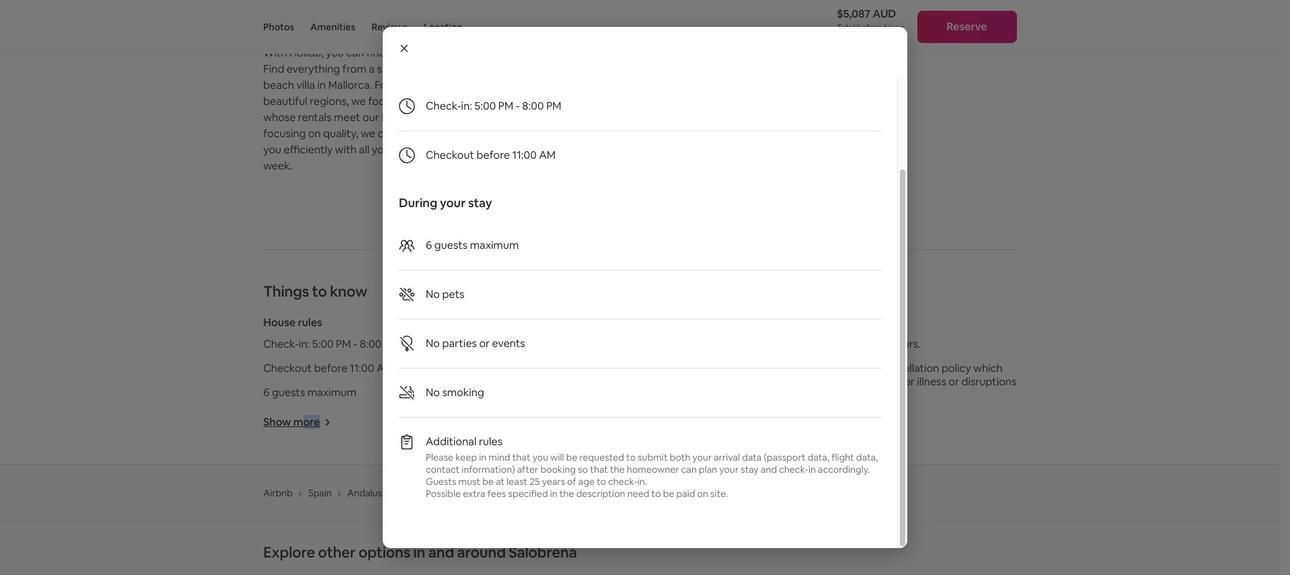 Task type: describe. For each thing, give the bounding box(es) containing it.
1 horizontal spatial be
[[566, 451, 578, 464]]

you up from
[[326, 46, 344, 60]]

high-
[[382, 110, 407, 124]]

stay inside with holidu, you can find your perfect vacation rental easily. find everything from a snug chalet in the alps to a dreamlike beach villa in mallorca. for a relaxing stay in europe's most beautiful regions, we focus on working with certified hosts, whose rentals meet our high-quality criteria. in addition to focusing on quality, we offer customer service that supports you efficiently with all your questions and concerns 7 days a week.
[[442, 78, 463, 92]]

policy inside review the host's full cancellation policy which applies even if you cancel for illness or disruptions caused by covid-19.
[[942, 361, 971, 375]]

1 horizontal spatial reviews
[[372, 21, 408, 33]]

quality,
[[323, 126, 358, 141]]

rules for additional
[[479, 435, 503, 449]]

the left in.
[[610, 464, 625, 476]]

0 horizontal spatial 6
[[263, 385, 270, 400]]

2 horizontal spatial show
[[773, 418, 801, 432]]

photos button
[[263, 0, 294, 54]]

1 vertical spatial on
[[308, 126, 321, 141]]

1 horizontal spatial check-
[[779, 464, 809, 476]]

amenities button
[[310, 0, 356, 54]]

andalusia link
[[347, 487, 389, 499]]

smoke
[[518, 361, 552, 375]]

español
[[742, 52, 780, 67]]

0 horizontal spatial am
[[377, 361, 393, 375]]

booking
[[540, 464, 576, 476]]

no for no parties or events
[[426, 336, 440, 350]]

things
[[263, 282, 309, 301]]

italiano,
[[645, 52, 684, 67]]

1 vertical spatial 6 guests maximum
[[263, 385, 357, 400]]

0 horizontal spatial more
[[293, 415, 320, 429]]

days
[[524, 143, 547, 157]]

english,
[[766, 39, 803, 53]]

explore other options in and around salobreña
[[263, 543, 577, 562]]

vft/gr/01702
[[751, 15, 823, 29]]

things to know
[[263, 282, 367, 301]]

easily.
[[528, 46, 557, 60]]

1 data, from the left
[[808, 451, 830, 464]]

cancellation policy
[[773, 316, 869, 330]]

nederlands,
[[704, 39, 763, 53]]

arrival
[[714, 451, 740, 464]]

guests
[[426, 476, 456, 488]]

airbnb
[[263, 487, 293, 499]]

you up the week.
[[263, 143, 281, 157]]

in right options
[[413, 543, 425, 562]]

can inside with holidu, you can find your perfect vacation rental easily. find everything from a snug chalet in the alps to a dreamlike beach villa in mallorca. for a relaxing stay in europe's most beautiful regions, we focus on working with certified hosts, whose rentals meet our high-quality criteria. in addition to focusing on quality, we offer customer service that supports you efficiently with all your questions and concerns 7 days a week.
[[346, 46, 364, 60]]

français,
[[805, 39, 848, 53]]

português,
[[686, 52, 740, 67]]

most
[[521, 78, 546, 92]]

ελληνικά,
[[897, 39, 944, 53]]

1 show more button from the left
[[263, 415, 331, 429]]

to right age
[[597, 476, 606, 488]]

7
[[516, 143, 522, 157]]

a right 'days'
[[549, 143, 555, 157]]

no for no pets
[[426, 287, 440, 301]]

0 vertical spatial on
[[398, 94, 411, 108]]

your right during at the top of page
[[440, 195, 466, 211]]

2 data, from the left
[[856, 451, 878, 464]]

other
[[318, 543, 356, 562]]

nederlands, english, français, deutsch, ελληνικά, italiano, português, español
[[645, 39, 944, 67]]

need
[[627, 488, 650, 500]]

accordingly.
[[818, 464, 870, 476]]

europe's
[[476, 78, 518, 92]]

2 vertical spatial before
[[314, 361, 348, 375]]

registration
[[645, 15, 705, 29]]

check-in: 5:00 pm - 8:00 pm inside house rules dialog
[[426, 99, 561, 113]]

1 vertical spatial checkout
[[263, 361, 312, 375]]

checkout inside house rules dialog
[[426, 148, 474, 162]]

the inside review the host's full cancellation policy which applies even if you cancel for illness or disruptions caused by covid-19.
[[810, 361, 827, 375]]

in
[[482, 110, 491, 124]]

requested
[[580, 451, 624, 464]]

homeowner
[[627, 464, 679, 476]]

regions,
[[310, 94, 349, 108]]

or inside house rules dialog
[[479, 336, 490, 350]]

region
[[444, 487, 474, 499]]

verified
[[427, 15, 465, 29]]

0 horizontal spatial reviews
[[311, 15, 352, 29]]

a right for
[[393, 78, 399, 92]]

in right the villa
[[317, 78, 326, 92]]

0 horizontal spatial check-
[[608, 476, 638, 488]]

applies
[[773, 375, 808, 389]]

0 vertical spatial policy
[[839, 316, 869, 330]]

carbon monoxide alarm not reported
[[518, 337, 703, 351]]

chalet
[[403, 62, 434, 76]]

know
[[330, 282, 367, 301]]

paid
[[676, 488, 695, 500]]

costa tropical link
[[489, 487, 552, 499]]

before inside house rules dialog
[[477, 148, 510, 162]]

no parties or events
[[426, 336, 525, 350]]

1 horizontal spatial show
[[518, 415, 546, 429]]

(passport
[[764, 451, 806, 464]]

2 horizontal spatial show more
[[773, 418, 830, 432]]

registration number : vft/gr/01702
[[645, 15, 823, 29]]

cancellation inside review the host's full cancellation policy which applies even if you cancel for illness or disruptions caused by covid-19.
[[880, 361, 939, 375]]

description
[[576, 488, 625, 500]]

and inside additional rules please keep in mind that you will be requested to submit both your arrival data (passport data, flight data, contact information) after booking so that the homeowner can plan your stay and check-in accordingly. guests must be at least 25 years of age to check-in. possible extra fees specified in the description need to be paid on site.
[[761, 464, 777, 476]]

to down hosts,
[[537, 110, 548, 124]]

1 horizontal spatial stay
[[468, 195, 492, 211]]

cancel
[[866, 375, 898, 389]]

holidu,
[[289, 46, 324, 60]]

0 horizontal spatial be
[[483, 476, 494, 488]]

and inside with holidu, you can find your perfect vacation rental easily. find everything from a snug chalet in the alps to a dreamlike beach villa in mallorca. for a relaxing stay in europe's most beautiful regions, we focus on working with certified hosts, whose rentals meet our high-quality criteria. in addition to focusing on quality, we offer customer service that supports you efficiently with all your questions and concerns 7 days a week.
[[447, 143, 466, 157]]

fees
[[488, 488, 506, 500]]

options
[[359, 543, 410, 562]]

spain
[[308, 487, 332, 499]]

certified
[[479, 94, 521, 108]]

you inside review the host's full cancellation policy which applies even if you cancel for illness or disruptions caused by covid-19.
[[845, 375, 863, 389]]

questions
[[396, 143, 445, 157]]

during your stay
[[399, 195, 492, 211]]

0 horizontal spatial check-in: 5:00 pm - 8:00 pm
[[263, 337, 399, 351]]

to up europe's
[[490, 62, 501, 76]]

cancellation
[[773, 316, 836, 330]]

1 horizontal spatial show more
[[518, 415, 575, 429]]

around
[[457, 543, 506, 562]]

5:00 inside house rules dialog
[[475, 99, 496, 113]]

andalusia
[[347, 487, 389, 499]]

service
[[454, 126, 489, 141]]

hosts,
[[524, 94, 553, 108]]

to left submit at the bottom of page
[[626, 451, 636, 464]]

costa tropical
[[489, 487, 552, 499]]

quality
[[407, 110, 440, 124]]

1 vertical spatial check-
[[263, 337, 299, 351]]

house
[[263, 316, 296, 330]]

0 vertical spatial we
[[351, 94, 366, 108]]

you inside additional rules please keep in mind that you will be requested to submit both your arrival data (passport data, flight data, contact information) after booking so that the homeowner can plan your stay and check-in accordingly. guests must be at least 25 years of age to check-in. possible extra fees specified in the description need to be paid on site.
[[533, 451, 548, 464]]

6 guests maximum inside house rules dialog
[[426, 238, 519, 252]]

taxes
[[884, 22, 904, 33]]

supports
[[515, 126, 559, 141]]

2 horizontal spatial be
[[663, 488, 674, 500]]

to left know
[[312, 282, 327, 301]]

of
[[567, 476, 576, 488]]

data
[[742, 451, 762, 464]]

submit
[[638, 451, 668, 464]]

2 vertical spatial and
[[428, 543, 454, 562]]

review the host's full cancellation policy which applies even if you cancel for illness or disruptions caused by covid-19.
[[773, 361, 1017, 402]]

1 vertical spatial with
[[335, 143, 357, 157]]

before inside the $5,087 aud total before taxes 14 reviews
[[857, 22, 882, 33]]

or inside review the host's full cancellation policy which applies even if you cancel for illness or disruptions caused by covid-19.
[[949, 375, 959, 389]]

free
[[773, 337, 795, 351]]

am inside house rules dialog
[[539, 148, 556, 162]]

your down offer
[[372, 143, 394, 157]]

so
[[578, 464, 588, 476]]

11:00 inside house rules dialog
[[512, 148, 537, 162]]

that right mind
[[513, 451, 531, 464]]

can inside additional rules please keep in mind that you will be requested to submit both your arrival data (passport data, flight data, contact information) after booking so that the homeowner can plan your stay and check-in accordingly. guests must be at least 25 years of age to check-in. possible extra fees specified in the description need to be paid on site.
[[681, 464, 697, 476]]

0 horizontal spatial cancellation
[[797, 337, 857, 351]]

0 horizontal spatial checkout before 11:00 am
[[263, 361, 393, 375]]

1 horizontal spatial not
[[639, 337, 656, 351]]



Task type: locate. For each thing, give the bounding box(es) containing it.
1 vertical spatial 8:00
[[360, 337, 382, 351]]

keep
[[456, 451, 477, 464]]

rules right house
[[298, 316, 322, 330]]

data,
[[808, 451, 830, 464], [856, 451, 878, 464]]

in left of
[[550, 488, 558, 500]]

data, left flight
[[808, 451, 830, 464]]

cancellation down cancellation policy
[[797, 337, 857, 351]]

0 vertical spatial not
[[639, 337, 656, 351]]

or left events
[[479, 336, 490, 350]]

1 vertical spatial -
[[353, 337, 357, 351]]

0 horizontal spatial policy
[[839, 316, 869, 330]]

by
[[811, 388, 823, 402]]

before down the house rules
[[314, 361, 348, 375]]

be
[[566, 451, 578, 464], [483, 476, 494, 488], [663, 488, 674, 500]]

reserve button
[[917, 11, 1017, 43]]

am
[[539, 148, 556, 162], [377, 361, 393, 375]]

0 vertical spatial with
[[455, 94, 477, 108]]

before up 14
[[857, 22, 882, 33]]

in right "(passport"
[[809, 464, 816, 476]]

0 vertical spatial alarm
[[609, 337, 637, 351]]

that up concerns
[[492, 126, 512, 141]]

2 horizontal spatial more
[[803, 418, 830, 432]]

1 horizontal spatial check-in: 5:00 pm - 8:00 pm
[[426, 99, 561, 113]]

1 horizontal spatial can
[[681, 464, 697, 476]]

1 vertical spatial am
[[377, 361, 393, 375]]

for left illness at right bottom
[[900, 375, 915, 389]]

additional
[[426, 435, 477, 449]]

information)
[[462, 464, 515, 476]]

policy up free cancellation for 48 hours.
[[839, 316, 869, 330]]

0 horizontal spatial 6 guests maximum
[[263, 385, 357, 400]]

0 vertical spatial or
[[479, 336, 490, 350]]

from
[[342, 62, 367, 76]]

years
[[542, 476, 565, 488]]

maximum inside house rules dialog
[[470, 238, 519, 252]]

please
[[426, 451, 454, 464]]

2,022
[[282, 15, 309, 29]]

with holidu, you can find your perfect vacation rental easily. find everything from a snug chalet in the alps to a dreamlike beach villa in mallorca. for a relaxing stay in europe's most beautiful regions, we focus on working with certified hosts, whose rentals meet our high-quality criteria. in addition to focusing on quality, we offer customer service that supports you efficiently with all your questions and concerns 7 days a week.
[[263, 46, 560, 173]]

be left at on the left
[[483, 476, 494, 488]]

0 horizontal spatial -
[[353, 337, 357, 351]]

0 horizontal spatial or
[[479, 336, 490, 350]]

before
[[857, 22, 882, 33], [477, 148, 510, 162], [314, 361, 348, 375]]

reviews up find
[[372, 21, 408, 33]]

focusing
[[263, 126, 306, 141]]

1 vertical spatial can
[[681, 464, 697, 476]]

2 vertical spatial no
[[426, 385, 440, 400]]

0 vertical spatial cancellation
[[797, 337, 857, 351]]

1 horizontal spatial am
[[539, 148, 556, 162]]

in down "perfect"
[[436, 62, 445, 76]]

cancellation down hours.
[[880, 361, 939, 375]]

review
[[773, 361, 808, 375]]

0 horizontal spatial 11:00
[[350, 361, 374, 375]]

smoke alarm not reported
[[518, 361, 648, 375]]

salobreña
[[509, 543, 577, 562]]

0 horizontal spatial show
[[263, 415, 291, 429]]

0 vertical spatial in:
[[461, 99, 472, 113]]

covid-
[[825, 388, 863, 402]]

be left paid
[[663, 488, 674, 500]]

8:00
[[522, 99, 544, 113], [360, 337, 382, 351]]

0 vertical spatial 5:00
[[475, 99, 496, 113]]

0 horizontal spatial 8:00
[[360, 337, 382, 351]]

0 vertical spatial check-
[[426, 99, 461, 113]]

5:00 down the house rules
[[312, 337, 334, 351]]

1 horizontal spatial 8:00
[[522, 99, 544, 113]]

alarm down monoxide
[[554, 361, 582, 375]]

1 vertical spatial before
[[477, 148, 510, 162]]

you right if
[[845, 375, 863, 389]]

1 horizontal spatial check-
[[426, 99, 461, 113]]

for
[[375, 78, 391, 92]]

on inside additional rules please keep in mind that you will be requested to submit both your arrival data (passport data, flight data, contact information) after booking so that the homeowner can plan your stay and check-in accordingly. guests must be at least 25 years of age to check-in. possible extra fees specified in the description need to be paid on site.
[[697, 488, 708, 500]]

19.
[[863, 388, 876, 402]]

addition
[[494, 110, 535, 124]]

1 horizontal spatial alarm
[[609, 337, 637, 351]]

5:00
[[475, 99, 496, 113], [312, 337, 334, 351]]

2 show more button from the left
[[518, 415, 586, 429]]

with down the quality,
[[335, 143, 357, 157]]

whose
[[263, 110, 296, 124]]

mallorca.
[[328, 78, 372, 92]]

0 horizontal spatial 5:00
[[312, 337, 334, 351]]

1 horizontal spatial or
[[949, 375, 959, 389]]

$5,087 aud
[[837, 7, 896, 21]]

1 vertical spatial cancellation
[[880, 361, 939, 375]]

flight
[[832, 451, 854, 464]]

vacation
[[452, 46, 495, 60]]

stay down concerns
[[468, 195, 492, 211]]

2 vertical spatial stay
[[741, 464, 759, 476]]

in down alps
[[465, 78, 474, 92]]

on up the high- at the left top
[[398, 94, 411, 108]]

check- down relaxing at the left
[[426, 99, 461, 113]]

check- right the data
[[779, 464, 809, 476]]

no left the 'pets'
[[426, 287, 440, 301]]

and left the around
[[428, 543, 454, 562]]

identity
[[387, 15, 425, 29]]

0 vertical spatial 11:00
[[512, 148, 537, 162]]

0 horizontal spatial show more
[[263, 415, 320, 429]]

your up snug on the top of page
[[388, 46, 410, 60]]

1 horizontal spatial guests
[[434, 238, 468, 252]]

we down our
[[361, 126, 375, 141]]

1 vertical spatial not
[[584, 361, 601, 375]]

not down monoxide
[[584, 361, 601, 375]]

no smoking
[[426, 385, 484, 400]]

with up "criteria." at the left
[[455, 94, 477, 108]]

meet
[[334, 110, 360, 124]]

on down 'rentals'
[[308, 126, 321, 141]]

8:00 inside house rules dialog
[[522, 99, 544, 113]]

find
[[263, 62, 284, 76]]

your right both
[[693, 451, 712, 464]]

we
[[351, 94, 366, 108], [361, 126, 375, 141]]

check- down house
[[263, 337, 299, 351]]

no for no smoking
[[426, 385, 440, 400]]

the left alps
[[447, 62, 464, 76]]

1 horizontal spatial 11:00
[[512, 148, 537, 162]]

14
[[868, 36, 877, 46]]

in right keep
[[479, 451, 487, 464]]

house rules dialog
[[383, 0, 908, 548]]

before left 7
[[477, 148, 510, 162]]

alarm
[[609, 337, 637, 351], [554, 361, 582, 375]]

0 horizontal spatial with
[[335, 143, 357, 157]]

in: inside house rules dialog
[[461, 99, 472, 113]]

that inside with holidu, you can find your perfect vacation rental easily. find everything from a snug chalet in the alps to a dreamlike beach villa in mallorca. for a relaxing stay in europe's most beautiful regions, we focus on working with certified hosts, whose rentals meet our high-quality criteria. in addition to focusing on quality, we offer customer service that supports you efficiently with all your questions and concerns 7 days a week.
[[492, 126, 512, 141]]

the left if
[[810, 361, 827, 375]]

the inside with holidu, you can find your perfect vacation rental easily. find everything from a snug chalet in the alps to a dreamlike beach villa in mallorca. for a relaxing stay in europe's most beautiful regions, we focus on working with certified hosts, whose rentals meet our high-quality criteria. in addition to focusing on quality, we offer customer service that supports you efficiently with all your questions and concerns 7 days a week.
[[447, 62, 464, 76]]

1 horizontal spatial checkout before 11:00 am
[[426, 148, 556, 162]]

to right need
[[652, 488, 661, 500]]

carbon
[[518, 337, 555, 351]]

0 horizontal spatial guests
[[272, 385, 305, 400]]

check-
[[426, 99, 461, 113], [263, 337, 299, 351]]

1 horizontal spatial reported
[[659, 337, 703, 351]]

0 horizontal spatial checkout
[[263, 361, 312, 375]]

0 horizontal spatial stay
[[442, 78, 463, 92]]

1 no from the top
[[426, 287, 440, 301]]

rules for house
[[298, 316, 322, 330]]

deutsch,
[[851, 39, 895, 53]]

rules up mind
[[479, 435, 503, 449]]

0 horizontal spatial before
[[314, 361, 348, 375]]

0 horizontal spatial reported
[[604, 361, 648, 375]]

plan
[[699, 464, 717, 476]]

and right the arrival
[[761, 464, 777, 476]]

1 vertical spatial check-in: 5:00 pm - 8:00 pm
[[263, 337, 399, 351]]

3 no from the top
[[426, 385, 440, 400]]

site.
[[710, 488, 728, 500]]

1 horizontal spatial data,
[[856, 451, 878, 464]]

a down rental on the top left
[[503, 62, 509, 76]]

0 vertical spatial stay
[[442, 78, 463, 92]]

safety & property
[[518, 316, 608, 330]]

1 horizontal spatial rules
[[479, 435, 503, 449]]

check- inside house rules dialog
[[426, 99, 461, 113]]

pm
[[498, 99, 514, 113], [546, 99, 561, 113], [336, 337, 351, 351], [384, 337, 399, 351]]

0 horizontal spatial maximum
[[308, 385, 357, 400]]

or right illness at right bottom
[[949, 375, 959, 389]]

stay right the arrival
[[741, 464, 759, 476]]

1 vertical spatial alarm
[[554, 361, 582, 375]]

spain link
[[308, 487, 332, 499]]

check-in: 5:00 pm - 8:00 pm down the house rules
[[263, 337, 399, 351]]

a down find
[[369, 62, 375, 76]]

for
[[859, 337, 873, 351], [900, 375, 915, 389]]

checkout down the house rules
[[263, 361, 312, 375]]

age
[[578, 476, 595, 488]]

0 vertical spatial for
[[859, 337, 873, 351]]

2 horizontal spatial stay
[[741, 464, 759, 476]]

pets
[[442, 287, 465, 301]]

0 horizontal spatial check-
[[263, 337, 299, 351]]

1 horizontal spatial maximum
[[470, 238, 519, 252]]

beach
[[263, 78, 294, 92]]

2,022 reviews
[[282, 15, 352, 29]]

checkout down service
[[426, 148, 474, 162]]

you left will
[[533, 451, 548, 464]]

amenities
[[310, 21, 356, 33]]

0 horizontal spatial show more button
[[263, 415, 331, 429]]

0 vertical spatial and
[[447, 143, 466, 157]]

and down service
[[447, 143, 466, 157]]

2 no from the top
[[426, 336, 440, 350]]

policy left which
[[942, 361, 971, 375]]

granada region
[[405, 487, 474, 499]]

rental
[[497, 46, 525, 60]]

0 horizontal spatial not
[[584, 361, 601, 375]]

in.
[[638, 476, 647, 488]]

on left site. at the bottom of the page
[[697, 488, 708, 500]]

0 vertical spatial before
[[857, 22, 882, 33]]

for left 48
[[859, 337, 873, 351]]

8:00 down know
[[360, 337, 382, 351]]

- down know
[[353, 337, 357, 351]]

1 vertical spatial maximum
[[308, 385, 357, 400]]

stay up "working"
[[442, 78, 463, 92]]

checkout before 11:00 am down service
[[426, 148, 556, 162]]

1 vertical spatial 5:00
[[312, 337, 334, 351]]

6 inside house rules dialog
[[426, 238, 432, 252]]

in: down the house rules
[[299, 337, 310, 351]]

5:00 down europe's
[[475, 99, 496, 113]]

no pets
[[426, 287, 465, 301]]

relaxing
[[401, 78, 440, 92]]

everything
[[287, 62, 340, 76]]

identity verified
[[387, 15, 465, 29]]

rentals
[[298, 110, 332, 124]]

1 horizontal spatial in:
[[461, 99, 472, 113]]

- inside house rules dialog
[[516, 99, 520, 113]]

0 horizontal spatial for
[[859, 337, 873, 351]]

1 vertical spatial we
[[361, 126, 375, 141]]

with
[[263, 46, 287, 60]]

more
[[293, 415, 320, 429], [548, 415, 575, 429], [803, 418, 830, 432]]

reviews right 2,022
[[311, 15, 352, 29]]

0 vertical spatial 6
[[426, 238, 432, 252]]

2 vertical spatial on
[[697, 488, 708, 500]]

1 vertical spatial in:
[[299, 337, 310, 351]]

granada
[[405, 487, 442, 499]]

villa
[[296, 78, 315, 92]]

no left smoking
[[426, 385, 440, 400]]

possible
[[426, 488, 461, 500]]

free cancellation for 48 hours.
[[773, 337, 921, 351]]

1 horizontal spatial 6
[[426, 238, 432, 252]]

customer
[[404, 126, 452, 141]]

for inside review the host's full cancellation policy which applies even if you cancel for illness or disruptions caused by covid-19.
[[900, 375, 915, 389]]

checkout before 11:00 am inside house rules dialog
[[426, 148, 556, 162]]

that
[[492, 126, 512, 141], [513, 451, 531, 464], [590, 464, 608, 476]]

after
[[517, 464, 538, 476]]

checkout before 11:00 am
[[426, 148, 556, 162], [263, 361, 393, 375]]

in: left in
[[461, 99, 472, 113]]

can left plan
[[681, 464, 697, 476]]

1 vertical spatial policy
[[942, 361, 971, 375]]

1 vertical spatial guests
[[272, 385, 305, 400]]

1 horizontal spatial more
[[548, 415, 575, 429]]

1 vertical spatial for
[[900, 375, 915, 389]]

no left parties at bottom left
[[426, 336, 440, 350]]

events
[[492, 336, 525, 350]]

1 horizontal spatial with
[[455, 94, 477, 108]]

even
[[810, 375, 834, 389]]

1 horizontal spatial for
[[900, 375, 915, 389]]

checkout
[[426, 148, 474, 162], [263, 361, 312, 375]]

disruptions
[[962, 375, 1017, 389]]

1 horizontal spatial on
[[398, 94, 411, 108]]

location button
[[424, 0, 463, 54]]

check-in: 5:00 pm - 8:00 pm down europe's
[[426, 99, 561, 113]]

1 vertical spatial rules
[[479, 435, 503, 449]]

check- down requested
[[608, 476, 638, 488]]

rules inside additional rules please keep in mind that you will be requested to submit both your arrival data (passport data, flight data, contact information) after booking so that the homeowner can plan your stay and check-in accordingly. guests must be at least 25 years of age to check-in. possible extra fees specified in the description need to be paid on site.
[[479, 435, 503, 449]]

0 vertical spatial checkout
[[426, 148, 474, 162]]

can up from
[[346, 46, 364, 60]]

we down mallorca.
[[351, 94, 366, 108]]

specified
[[508, 488, 548, 500]]

- left hosts,
[[516, 99, 520, 113]]

be right will
[[566, 451, 578, 464]]

0 vertical spatial maximum
[[470, 238, 519, 252]]

8:00 down most
[[522, 99, 544, 113]]

hours.
[[891, 337, 921, 351]]

checkout before 11:00 am down the house rules
[[263, 361, 393, 375]]

2 horizontal spatial on
[[697, 488, 708, 500]]

the left age
[[560, 488, 574, 500]]

guests inside house rules dialog
[[434, 238, 468, 252]]

focus
[[368, 94, 396, 108]]

0 horizontal spatial alarm
[[554, 361, 582, 375]]

not right monoxide
[[639, 337, 656, 351]]

stay inside additional rules please keep in mind that you will be requested to submit both your arrival data (passport data, flight data, contact information) after booking so that the homeowner can plan your stay and check-in accordingly. guests must be at least 25 years of age to check-in. possible extra fees specified in the description need to be paid on site.
[[741, 464, 759, 476]]

your right plan
[[719, 464, 739, 476]]

0 vertical spatial guests
[[434, 238, 468, 252]]

1 vertical spatial no
[[426, 336, 440, 350]]

full
[[863, 361, 877, 375]]

1 vertical spatial 6
[[263, 385, 270, 400]]

alarm right monoxide
[[609, 337, 637, 351]]

that right so
[[590, 464, 608, 476]]

data, right flight
[[856, 451, 878, 464]]

1 horizontal spatial checkout
[[426, 148, 474, 162]]



Task type: vqa. For each thing, say whether or not it's contained in the screenshot.
NO related to No pets
yes



